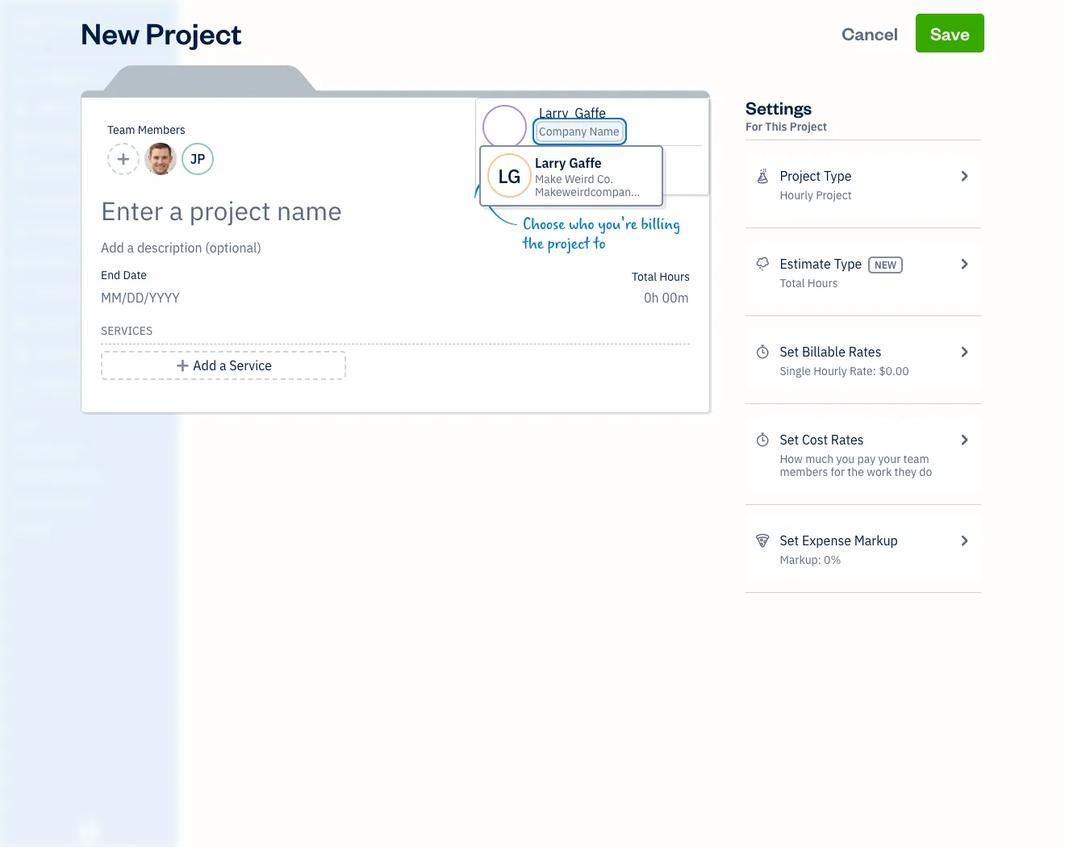 Task type: vqa. For each thing, say whether or not it's contained in the screenshot.
3rd chevronRight icon from the top
yes



Task type: locate. For each thing, give the bounding box(es) containing it.
they
[[895, 465, 917, 480]]

total down estimate
[[780, 276, 805, 291]]

2 set from the top
[[780, 432, 799, 448]]

total
[[632, 270, 657, 284], [780, 276, 805, 291]]

2 chevronright image from the top
[[957, 342, 972, 362]]

estimate
[[780, 256, 831, 272]]

1 horizontal spatial hourly
[[814, 364, 847, 379]]

cancel
[[842, 22, 899, 44]]

pay
[[858, 452, 876, 467]]

First Name text field
[[539, 105, 569, 121]]

0 horizontal spatial hourly
[[780, 188, 814, 203]]

services
[[101, 324, 153, 338]]

1 vertical spatial rates
[[831, 432, 864, 448]]

this
[[766, 119, 788, 134]]

set up markup:
[[780, 533, 799, 549]]

Hourly Budget text field
[[644, 290, 690, 306]]

0 vertical spatial the
[[523, 235, 544, 254]]

new
[[81, 14, 140, 52]]

chevronright image
[[957, 254, 972, 274], [957, 531, 972, 551]]

total hours down estimate
[[780, 276, 838, 291]]

rates
[[849, 344, 882, 360], [831, 432, 864, 448]]

chevronright image for estimate type
[[957, 254, 972, 274]]

0 horizontal spatial total
[[632, 270, 657, 284]]

set billable rates
[[780, 344, 882, 360]]

markup
[[855, 533, 898, 549]]

1 chevronright image from the top
[[957, 166, 972, 186]]

service
[[229, 358, 272, 374]]

the right for
[[848, 465, 865, 480]]

cancel button
[[828, 14, 913, 52]]

chevronright image for set expense markup
[[957, 531, 972, 551]]

0 horizontal spatial the
[[523, 235, 544, 254]]

inc
[[62, 15, 85, 31]]

2 vertical spatial chevronright image
[[957, 430, 972, 450]]

make
[[535, 172, 562, 186]]

timetracking image
[[756, 342, 771, 362], [756, 430, 771, 450]]

rate
[[850, 364, 873, 379]]

1 vertical spatial set
[[780, 432, 799, 448]]

1 vertical spatial chevronright image
[[957, 342, 972, 362]]

2 chevronright image from the top
[[957, 531, 972, 551]]

apps image
[[12, 418, 173, 431]]

project type
[[780, 168, 852, 184]]

2 vertical spatial set
[[780, 533, 799, 549]]

you
[[837, 452, 855, 467]]

invoice image
[[10, 162, 30, 178]]

set
[[780, 344, 799, 360], [780, 432, 799, 448], [780, 533, 799, 549]]

1 vertical spatial the
[[848, 465, 865, 480]]

how much you pay your team members for the work they do
[[780, 452, 933, 480]]

0 vertical spatial chevronright image
[[957, 166, 972, 186]]

set up single
[[780, 344, 799, 360]]

phone image
[[539, 174, 555, 186]]

larry
[[535, 155, 566, 171]]

add a service button
[[101, 351, 346, 380]]

end
[[101, 268, 120, 283]]

0 horizontal spatial total hours
[[632, 270, 690, 284]]

single hourly rate : $0.00
[[780, 364, 910, 379]]

new project
[[81, 14, 242, 52]]

bank connections image
[[12, 496, 173, 509]]

settings for this project
[[746, 96, 828, 134]]

team members
[[107, 123, 186, 137]]

1 chevronright image from the top
[[957, 254, 972, 274]]

:
[[873, 364, 877, 379]]

timetracking image left cost
[[756, 430, 771, 450]]

1 vertical spatial timetracking image
[[756, 430, 771, 450]]

project
[[146, 14, 242, 52], [790, 119, 828, 134], [780, 168, 821, 184], [816, 188, 852, 203]]

timetracking image for set cost rates
[[756, 430, 771, 450]]

chevronright image for project type
[[957, 166, 972, 186]]

gaffe
[[569, 155, 602, 171]]

0 vertical spatial timetracking image
[[756, 342, 771, 362]]

hourly down set billable rates
[[814, 364, 847, 379]]

work
[[867, 465, 892, 480]]

1 vertical spatial type
[[835, 256, 862, 272]]

3 chevronright image from the top
[[957, 430, 972, 450]]

a
[[220, 358, 226, 374]]

to
[[594, 235, 606, 254]]

Project Description text field
[[101, 238, 545, 258]]

total hours up hourly budget text field
[[632, 270, 690, 284]]

type
[[824, 168, 852, 184], [835, 256, 862, 272]]

0 vertical spatial rates
[[849, 344, 882, 360]]

timetracking image for set billable rates
[[756, 342, 771, 362]]

3 set from the top
[[780, 533, 799, 549]]

type left new
[[835, 256, 862, 272]]

0 vertical spatial set
[[780, 344, 799, 360]]

hourly down project type
[[780, 188, 814, 203]]

1 horizontal spatial total hours
[[780, 276, 838, 291]]

payment image
[[10, 193, 30, 209]]

0 vertical spatial chevronright image
[[957, 254, 972, 274]]

project inside settings for this project
[[790, 119, 828, 134]]

team
[[904, 452, 930, 467]]

1 horizontal spatial hours
[[808, 276, 838, 291]]

1 vertical spatial chevronright image
[[957, 531, 972, 551]]

envelope image
[[539, 153, 555, 166]]

hourly
[[780, 188, 814, 203], [814, 364, 847, 379]]

who
[[569, 216, 595, 234]]

Company Name text field
[[539, 124, 621, 139]]

1 horizontal spatial the
[[848, 465, 865, 480]]

$0.00
[[879, 364, 910, 379]]

type up hourly project
[[824, 168, 852, 184]]

Email Address text field
[[564, 153, 637, 167]]

total hours
[[632, 270, 690, 284], [780, 276, 838, 291]]

1 timetracking image from the top
[[756, 342, 771, 362]]

client image
[[10, 101, 30, 117]]

the inside the choose who you're billing the project to
[[523, 235, 544, 254]]

1 vertical spatial hourly
[[814, 364, 847, 379]]

0 vertical spatial hourly
[[780, 188, 814, 203]]

the
[[523, 235, 544, 254], [848, 465, 865, 480]]

larry gaffe make weird co. makeweirdcompany@weird.co
[[535, 155, 690, 199]]

markup: 0%
[[780, 553, 842, 568]]

type for project type
[[824, 168, 852, 184]]

date
[[123, 268, 147, 283]]

1 set from the top
[[780, 344, 799, 360]]

hours up hourly budget text field
[[660, 270, 690, 284]]

add
[[193, 358, 217, 374]]

for
[[746, 119, 763, 134]]

rates up 'you'
[[831, 432, 864, 448]]

expenses image
[[756, 531, 771, 551]]

makeweirdcompany@weird.co
[[535, 185, 690, 199]]

timer image
[[10, 285, 30, 301]]

1 horizontal spatial total
[[780, 276, 805, 291]]

project
[[548, 235, 590, 254]]

rates up rate
[[849, 344, 882, 360]]

hours
[[660, 270, 690, 284], [808, 276, 838, 291]]

total up hourly budget text field
[[632, 270, 657, 284]]

set up how
[[780, 432, 799, 448]]

owner
[[13, 32, 43, 44]]

hours down estimate type
[[808, 276, 838, 291]]

rates for set billable rates
[[849, 344, 882, 360]]

the down choose
[[523, 235, 544, 254]]

chart image
[[10, 346, 30, 363]]

main element
[[0, 0, 218, 848]]

timetracking image left billable
[[756, 342, 771, 362]]

estimates image
[[756, 254, 771, 274]]

chevronright image for set cost rates
[[957, 430, 972, 450]]

the inside "how much you pay your team members for the work they do"
[[848, 465, 865, 480]]

0 vertical spatial type
[[824, 168, 852, 184]]

billable
[[802, 344, 846, 360]]

chevronright image
[[957, 166, 972, 186], [957, 342, 972, 362], [957, 430, 972, 450]]

2 timetracking image from the top
[[756, 430, 771, 450]]



Task type: describe. For each thing, give the bounding box(es) containing it.
project image
[[10, 254, 30, 270]]

End date in  format text field
[[101, 290, 297, 306]]

single
[[780, 364, 811, 379]]

add a service
[[193, 358, 272, 374]]

estimate image
[[10, 132, 30, 148]]

how
[[780, 452, 803, 467]]

markup:
[[780, 553, 822, 568]]

Project Name text field
[[101, 195, 545, 227]]

team
[[107, 123, 135, 137]]

for
[[831, 465, 845, 480]]

Last Name text field
[[575, 105, 607, 121]]

freshbooks image
[[76, 822, 102, 841]]

save
[[931, 22, 970, 44]]

0%
[[824, 553, 842, 568]]

much
[[806, 452, 834, 467]]

estimate type
[[780, 256, 862, 272]]

co.
[[597, 172, 614, 186]]

expense image
[[10, 224, 30, 240]]

team members image
[[12, 444, 173, 457]]

expense
[[802, 533, 852, 549]]

dashboard image
[[10, 70, 30, 86]]

turtle
[[13, 15, 59, 31]]

type for estimate type
[[835, 256, 862, 272]]

turtle inc owner
[[13, 15, 85, 44]]

members
[[138, 123, 186, 137]]

money image
[[10, 316, 30, 332]]

chevronright image for set billable rates
[[957, 342, 972, 362]]

settings
[[746, 96, 812, 119]]

end date
[[101, 268, 147, 283]]

jp
[[190, 151, 205, 167]]

add team member image
[[116, 149, 131, 169]]

settings image
[[12, 522, 173, 534]]

plus image
[[175, 356, 190, 375]]

hourly project
[[780, 188, 852, 203]]

set for set expense markup
[[780, 533, 799, 549]]

new
[[875, 259, 897, 271]]

cost
[[802, 432, 828, 448]]

choose
[[523, 216, 565, 234]]

save button
[[916, 14, 985, 52]]

set for set billable rates
[[780, 344, 799, 360]]

projects image
[[756, 166, 771, 186]]

weird
[[565, 172, 595, 186]]

do
[[920, 465, 933, 480]]

set expense markup
[[780, 533, 898, 549]]

you're
[[598, 216, 638, 234]]

report image
[[10, 377, 30, 393]]

your
[[879, 452, 901, 467]]

0 horizontal spatial hours
[[660, 270, 690, 284]]

items and services image
[[12, 470, 173, 483]]

billing
[[641, 216, 681, 234]]

Phone Number text field
[[564, 174, 640, 188]]

choose who you're billing the project to
[[523, 216, 681, 254]]

rates for set cost rates
[[831, 432, 864, 448]]

members
[[780, 465, 829, 480]]

set for set cost rates
[[780, 432, 799, 448]]

set cost rates
[[780, 432, 864, 448]]

lg
[[498, 163, 521, 189]]



